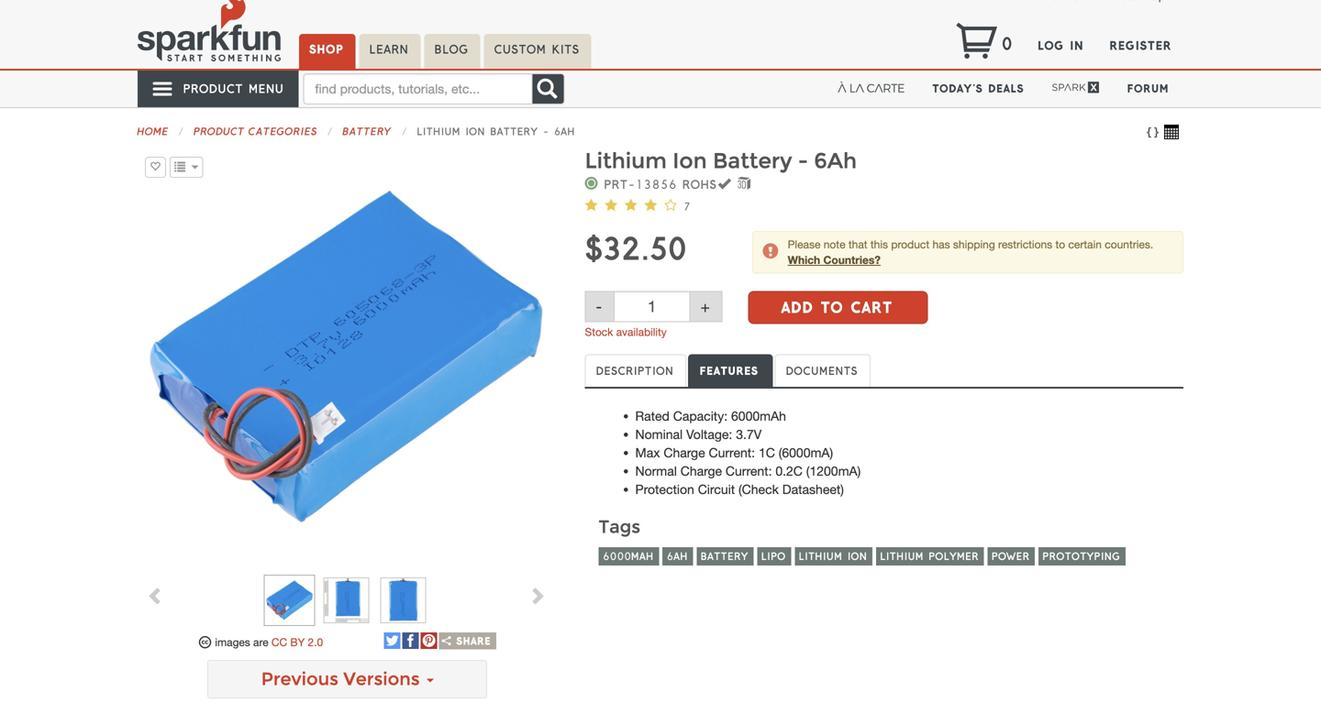 Task type: describe. For each thing, give the bounding box(es) containing it.
$
[[585, 232, 603, 267]]

lithium polymer
[[881, 551, 980, 563]]

share image
[[442, 637, 452, 646]]

are
[[253, 636, 268, 649]]

certain
[[1068, 238, 1102, 251]]

learn
[[370, 43, 410, 56]]

star full image
[[644, 199, 659, 212]]

1 vertical spatial battery link
[[697, 548, 754, 566]]

battery right 6ah 'link' at the bottom of page
[[701, 551, 749, 563]]

rated
[[635, 409, 670, 424]]

please
[[788, 238, 821, 251]]

previous versions
[[261, 669, 425, 690]]

rated capacity: 6000mah nominal voltage: 3.7v max charge current: 1c (6000ma) normal charge current: 0.2c (1200ma) protection circuit (check datasheet)
[[635, 409, 861, 497]]

cc by 2.0 link
[[271, 636, 323, 649]]

7
[[684, 201, 691, 213]]

images
[[215, 636, 250, 649]]

normal
[[635, 464, 677, 479]]

tab list containing description
[[585, 355, 1184, 389]]

in stock image
[[585, 177, 599, 190]]

+
[[701, 298, 712, 315]]

1 vertical spatial charge
[[681, 464, 722, 479]]

0 vertical spatial battery link
[[343, 126, 392, 138]]

circuit
[[698, 482, 735, 497]]

product for product menu
[[184, 82, 244, 95]]

rohs link
[[683, 177, 732, 191]]

features
[[700, 365, 759, 378]]

product menu
[[184, 82, 285, 95]]

json/ image
[[1145, 125, 1164, 139]]

max
[[635, 446, 660, 461]]

6ah inside 'link'
[[667, 551, 689, 563]]

deals
[[989, 83, 1025, 95]]

custom
[[495, 43, 547, 56]]

protection
[[635, 482, 694, 497]]

that
[[849, 238, 868, 251]]

share on facebook image
[[402, 633, 419, 650]]

2.0
[[308, 636, 323, 649]]

cc image
[[199, 637, 211, 650]]

6000mah inside rated capacity: 6000mah nominal voltage: 3.7v max charge current: 1c (6000ma) normal charge current: 0.2c (1200ma) protection circuit (check datasheet)
[[731, 409, 786, 424]]

stock availability
[[585, 326, 667, 339]]

(6000ma)
[[779, 446, 833, 461]]

product categories link
[[194, 126, 318, 138]]

documents
[[787, 365, 859, 378]]

versions
[[343, 669, 420, 690]]

+ button
[[690, 291, 723, 323]]

shop
[[310, 43, 344, 56]]

Quantity text field
[[614, 291, 691, 322]]

lithium ion
[[799, 551, 868, 563]]

hamburger image
[[151, 78, 175, 100]]

menu
[[250, 82, 285, 95]]

stock availability link
[[585, 326, 667, 339]]

forum link
[[1114, 71, 1184, 107]]

log in link
[[1027, 31, 1096, 61]]

6000mah link
[[599, 548, 659, 566]]

this
[[871, 238, 888, 251]]

13856
[[636, 178, 678, 191]]

0
[[1002, 35, 1014, 54]]

voltage:
[[686, 427, 732, 442]]

$ 32.50
[[585, 232, 687, 267]]

datasheet)
[[782, 482, 844, 497]]

features link
[[689, 356, 770, 387]]

lithium polymer link
[[876, 548, 984, 566]]

1 vertical spatial lithium ion battery - 6ah
[[585, 149, 857, 174]]

battery down custom
[[491, 126, 539, 138]]

polymer
[[929, 551, 980, 563]]

1 vertical spatial current:
[[726, 464, 772, 479]]

0.2c
[[776, 464, 803, 479]]

find products, tutorials, etc... text field
[[303, 73, 532, 105]]

product categories
[[194, 126, 318, 138]]

documents link
[[775, 355, 871, 387]]

restrictions
[[998, 238, 1053, 251]]

list image
[[174, 161, 187, 172]]

prototyping
[[1043, 551, 1121, 563]]

1c
[[759, 446, 775, 461]]

0 vertical spatial current:
[[709, 446, 755, 461]]

2 vertical spatial ion
[[848, 551, 868, 563]]

ok image
[[718, 177, 732, 190]]

32.50
[[603, 232, 687, 267]]

prt-13856
[[599, 178, 683, 191]]

which countries? link
[[788, 254, 881, 267]]

to
[[1056, 238, 1065, 251]]

lithium ion battery - 6ah image
[[138, 150, 555, 567]]

product menu button
[[138, 71, 299, 107]]

- button
[[585, 291, 615, 323]]

description link
[[585, 355, 686, 387]]



Task type: locate. For each thing, give the bounding box(es) containing it.
register
[[1110, 39, 1173, 52]]

custom kits link
[[484, 34, 591, 69]]

battery link right 6ah 'link' at the bottom of page
[[697, 548, 754, 566]]

battery up threed icon
[[713, 149, 792, 174]]

ion left lithium polymer
[[848, 551, 868, 563]]

star empty image
[[664, 199, 678, 212]]

1 horizontal spatial lithium ion battery - 6ah
[[585, 149, 857, 174]]

0 horizontal spatial lithium ion battery - 6ah
[[417, 126, 576, 138]]

1 horizontal spatial battery link
[[697, 548, 754, 566]]

battery down find products, tutorials, etc... text box
[[343, 126, 392, 138]]

0 vertical spatial -
[[543, 126, 550, 138]]

which
[[788, 254, 820, 267]]

None submit
[[748, 291, 928, 324]]

today's deals link
[[919, 71, 1039, 107]]

threed image
[[738, 177, 752, 190]]

home
[[138, 126, 169, 138]]

tab list
[[585, 355, 1184, 389]]

shipping
[[953, 238, 995, 251]]

blog link
[[424, 34, 480, 69]]

kits
[[553, 43, 580, 56]]

charge up the circuit
[[681, 464, 722, 479]]

6ah link
[[663, 548, 693, 566]]

shop link
[[299, 34, 355, 69]]

power
[[992, 551, 1031, 563]]

0 horizontal spatial battery link
[[343, 126, 392, 138]]

3 star full image from the left
[[625, 199, 639, 212]]

availability
[[616, 326, 667, 339]]

0 vertical spatial 6ah
[[554, 126, 576, 138]]

(1200ma)
[[806, 464, 861, 479]]

nominal
[[635, 427, 683, 442]]

- up please
[[798, 149, 808, 174]]

register link
[[1099, 31, 1184, 61]]

2 horizontal spatial 6ah
[[814, 149, 857, 174]]

product down product menu dropdown button
[[194, 126, 245, 138]]

stock
[[585, 326, 613, 339]]

6ah up note
[[814, 149, 857, 174]]

tags
[[599, 517, 640, 538]]

battery link down find products, tutorials, etc... text box
[[343, 126, 392, 138]]

exclamation sign image
[[763, 244, 779, 260]]

today's
[[933, 83, 984, 95]]

prt-
[[605, 178, 636, 191]]

share on twitter image
[[384, 633, 401, 650]]

prototyping link
[[1039, 548, 1126, 566]]

lithium up the prt-
[[585, 149, 667, 174]]

pin it image
[[421, 633, 437, 650]]

csv/ image
[[1164, 125, 1184, 139]]

battery
[[343, 126, 392, 138], [491, 126, 539, 138], [713, 149, 792, 174], [701, 551, 749, 563]]

lithium left polymer
[[881, 551, 925, 563]]

categories
[[249, 126, 318, 138]]

ion
[[466, 126, 486, 138], [673, 149, 707, 174], [848, 551, 868, 563]]

lithium ion battery - 6ah
[[417, 126, 576, 138], [585, 149, 857, 174]]

lithium ion battery - 6ah up ok icon
[[585, 149, 857, 174]]

battery link
[[343, 126, 392, 138], [697, 548, 754, 566]]

lithium inside lithium polymer link
[[881, 551, 925, 563]]

3.7v
[[736, 427, 762, 442]]

0 vertical spatial product
[[184, 82, 244, 95]]

log
[[1038, 39, 1065, 52]]

- inside button
[[596, 298, 604, 315]]

1 horizontal spatial star full image
[[605, 199, 619, 212]]

product right hamburger 'icon'
[[184, 82, 244, 95]]

custom kits
[[495, 43, 580, 56]]

lithium ion link
[[795, 548, 873, 566]]

today's deals
[[933, 83, 1025, 95]]

2 horizontal spatial -
[[798, 149, 808, 174]]

lithium
[[417, 126, 461, 138], [585, 149, 667, 174], [799, 551, 843, 563], [881, 551, 925, 563]]

1 horizontal spatial 6000mah
[[731, 409, 786, 424]]

1 horizontal spatial 6ah
[[667, 551, 689, 563]]

log in
[[1038, 39, 1085, 52]]

6000mah up 3.7v
[[731, 409, 786, 424]]

star full image down in stock image
[[585, 199, 599, 212]]

alert containing please note that this product has shipping restrictions to certain countries.
[[752, 231, 1184, 274]]

0 horizontal spatial -
[[543, 126, 550, 138]]

- down custom kits link
[[543, 126, 550, 138]]

previous versions link
[[261, 669, 434, 690]]

lithium ion battery - 6ah down custom
[[417, 126, 576, 138]]

alert
[[752, 231, 1184, 274]]

lithium inside lithium ion link
[[799, 551, 843, 563]]

2 vertical spatial -
[[596, 298, 604, 315]]

charge
[[664, 446, 705, 461], [681, 464, 722, 479]]

0 horizontal spatial 6ah
[[554, 126, 576, 138]]

0 link
[[956, 22, 1014, 59]]

countries?
[[823, 254, 881, 267]]

0 horizontal spatial ion
[[466, 126, 486, 138]]

0 vertical spatial 6000mah
[[731, 409, 786, 424]]

ion up rohs on the right top
[[673, 149, 707, 174]]

add to favorites image
[[150, 161, 162, 172]]

1 star full image from the left
[[585, 199, 599, 212]]

home link
[[138, 126, 169, 138]]

learn link
[[359, 34, 421, 69]]

1 vertical spatial -
[[798, 149, 808, 174]]

please note that this product has shipping restrictions to certain countries. which countries?
[[788, 238, 1153, 267]]

lipo link
[[757, 548, 791, 566]]

1 horizontal spatial -
[[596, 298, 604, 315]]

0 vertical spatial charge
[[664, 446, 705, 461]]

images are cc by 2.0
[[215, 636, 323, 649]]

6ah
[[554, 126, 576, 138], [814, 149, 857, 174], [667, 551, 689, 563]]

charge down "voltage:"
[[664, 446, 705, 461]]

has
[[933, 238, 950, 251]]

in
[[1070, 39, 1085, 52]]

product
[[891, 238, 930, 251]]

6000mah down tags
[[603, 551, 654, 563]]

0 vertical spatial ion
[[466, 126, 486, 138]]

0 horizontal spatial 6000mah
[[603, 551, 654, 563]]

product inside dropdown button
[[184, 82, 244, 95]]

by
[[290, 636, 305, 649]]

current: up (check
[[726, 464, 772, 479]]

1 vertical spatial product
[[194, 126, 245, 138]]

note
[[824, 238, 846, 251]]

share link
[[439, 633, 496, 650]]

2 horizontal spatial ion
[[848, 551, 868, 563]]

lithium down find products, tutorials, etc... text box
[[417, 126, 461, 138]]

blog
[[435, 43, 469, 56]]

6ah right 6000mah link
[[667, 551, 689, 563]]

1 vertical spatial 6000mah
[[603, 551, 654, 563]]

share
[[452, 636, 492, 648]]

0 vertical spatial lithium ion battery - 6ah
[[417, 126, 576, 138]]

2 vertical spatial 6ah
[[667, 551, 689, 563]]

tab panel containing rated capacity: 6000mah
[[585, 407, 1184, 508]]

previous
[[261, 669, 338, 690]]

2 horizontal spatial star full image
[[625, 199, 639, 212]]

- up stock
[[596, 298, 604, 315]]

7 link
[[585, 199, 691, 213]]

countries.
[[1105, 238, 1153, 251]]

rohs
[[683, 178, 718, 191]]

star full image
[[585, 199, 599, 212], [605, 199, 619, 212], [625, 199, 639, 212]]

2 star full image from the left
[[605, 199, 619, 212]]

star full image left star full icon
[[625, 199, 639, 212]]

current:
[[709, 446, 755, 461], [726, 464, 772, 479]]

1 vertical spatial ion
[[673, 149, 707, 174]]

product
[[184, 82, 244, 95], [194, 126, 245, 138]]

1 vertical spatial 6ah
[[814, 149, 857, 174]]

6ah down kits
[[554, 126, 576, 138]]

product for product categories
[[194, 126, 245, 138]]

cc
[[271, 636, 287, 649]]

lipo
[[762, 551, 787, 563]]

(check
[[739, 482, 779, 497]]

ion down find products, tutorials, etc... text box
[[466, 126, 486, 138]]

1 horizontal spatial ion
[[673, 149, 707, 174]]

lithium right lipo
[[799, 551, 843, 563]]

power link
[[988, 548, 1035, 566]]

star full image down the prt-
[[605, 199, 619, 212]]

0 horizontal spatial star full image
[[585, 199, 599, 212]]

current: down 3.7v
[[709, 446, 755, 461]]

tab panel
[[585, 407, 1184, 508]]

description
[[597, 365, 675, 378]]



Task type: vqa. For each thing, say whether or not it's contained in the screenshot.
star half image
no



